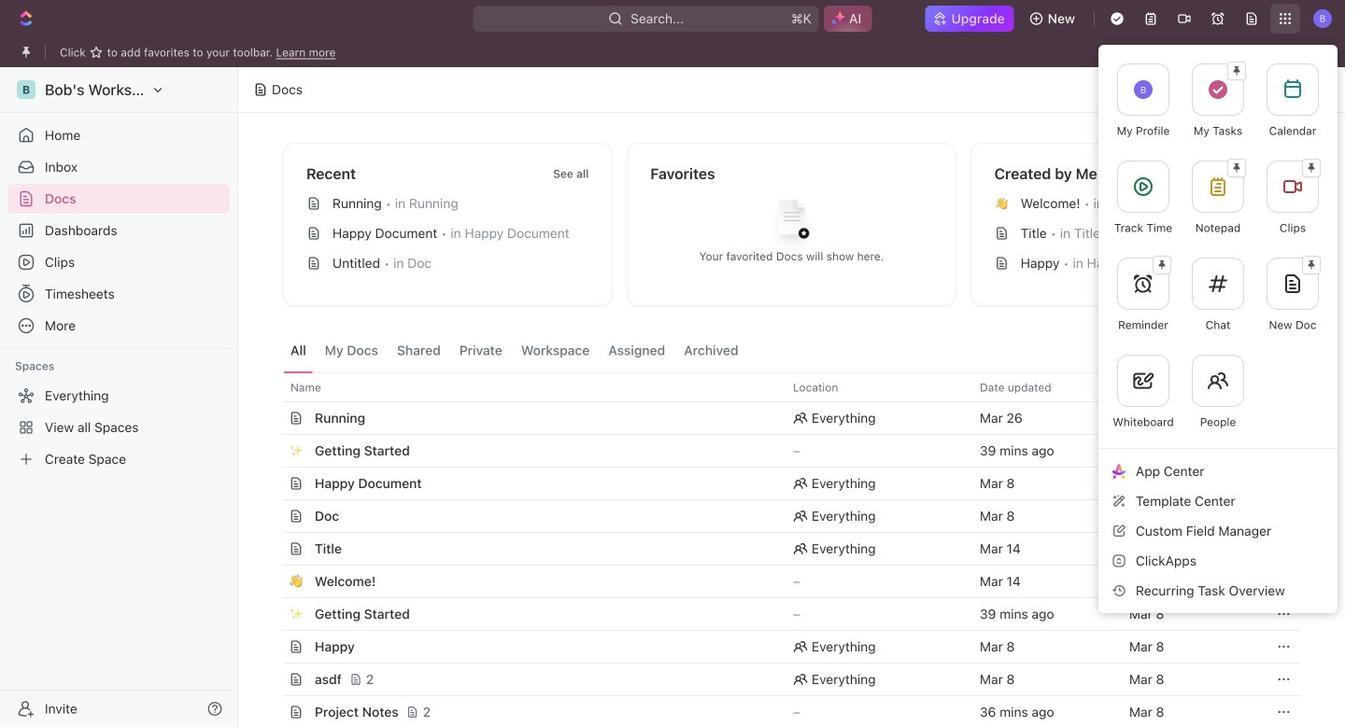 Task type: locate. For each thing, give the bounding box(es) containing it.
cell for seventh row from the bottom of the page
[[263, 501, 283, 533]]

cell
[[263, 403, 283, 435], [263, 435, 283, 467], [263, 468, 283, 500], [263, 501, 283, 533], [263, 534, 283, 565], [1268, 534, 1301, 565], [263, 566, 283, 598], [263, 599, 283, 631], [263, 632, 283, 664], [263, 664, 283, 696], [263, 697, 283, 728]]

cell for 3rd row from the bottom
[[263, 632, 283, 664]]

1 row from the top
[[263, 373, 1301, 403]]

tab list
[[283, 329, 746, 373]]

sidebar navigation
[[0, 67, 238, 728]]

cell for sixth row from the bottom of the page
[[263, 534, 283, 565]]

cell for seventh row
[[263, 566, 283, 598]]

tree
[[7, 381, 230, 475]]

7 row from the top
[[263, 565, 1301, 599]]

column header
[[263, 373, 283, 403]]

11 row from the top
[[263, 696, 1301, 728]]

cell for ninth row from the bottom
[[263, 435, 283, 467]]

cell for eighth row from the bottom
[[263, 468, 283, 500]]

row
[[263, 373, 1301, 403], [263, 402, 1301, 435], [263, 435, 1301, 468], [263, 467, 1301, 501], [263, 500, 1301, 534], [263, 533, 1301, 566], [263, 565, 1301, 599], [263, 598, 1301, 632], [263, 631, 1301, 664], [263, 664, 1301, 697], [263, 696, 1301, 728]]

table
[[263, 373, 1301, 728]]



Task type: vqa. For each thing, say whether or not it's contained in the screenshot.
fifth row from the bottom of the page
yes



Task type: describe. For each thing, give the bounding box(es) containing it.
cell for 11th row from the top
[[263, 697, 283, 728]]

3 row from the top
[[263, 435, 1301, 468]]

4 row from the top
[[263, 467, 1301, 501]]

cell for 2nd row from the bottom of the page
[[263, 664, 283, 696]]

tree inside sidebar navigation
[[7, 381, 230, 475]]

5 row from the top
[[263, 500, 1301, 534]]

no favorited docs image
[[755, 185, 829, 260]]

2 row from the top
[[263, 402, 1301, 435]]

8 row from the top
[[263, 598, 1301, 632]]

10 row from the top
[[263, 664, 1301, 697]]

cell for 10th row from the bottom
[[263, 403, 283, 435]]

9 row from the top
[[263, 631, 1301, 664]]

cell for eighth row from the top of the page
[[263, 599, 283, 631]]

6 row from the top
[[263, 533, 1301, 566]]



